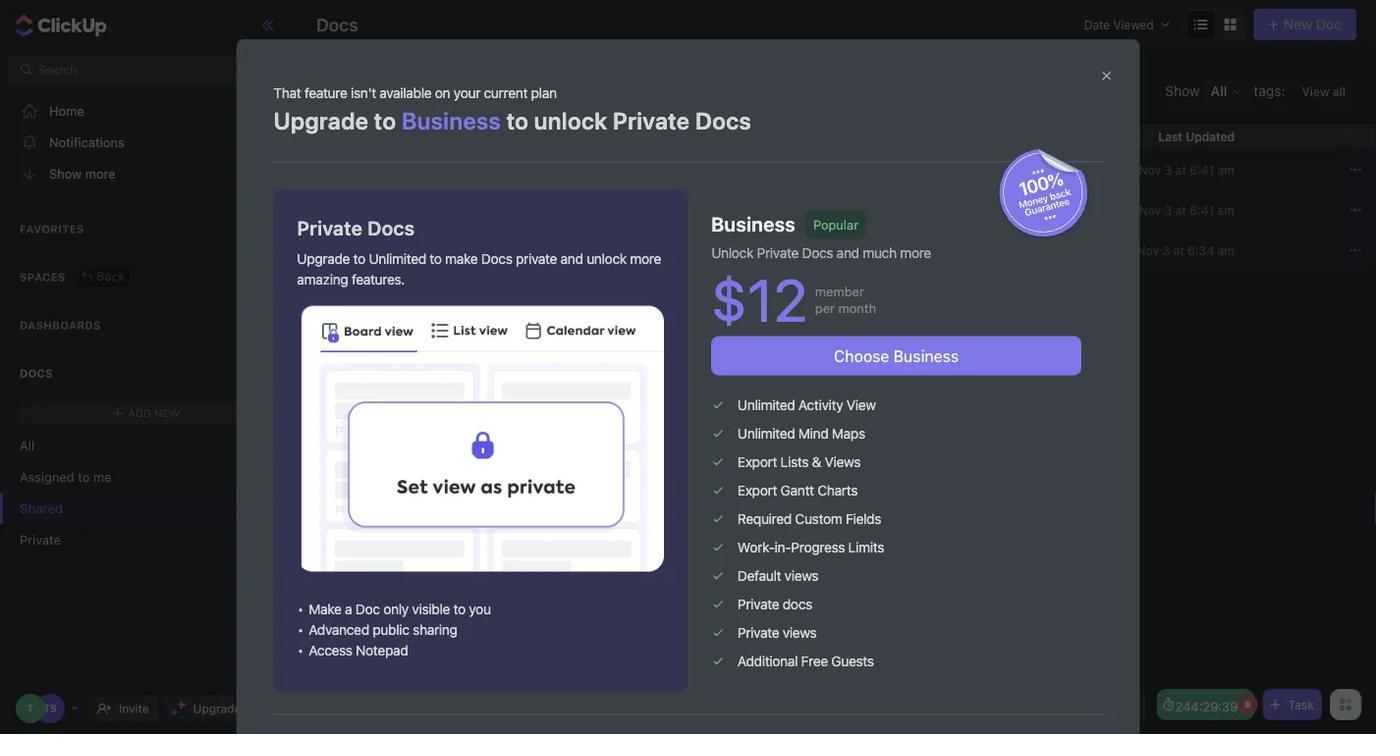 Task type: describe. For each thing, give the bounding box(es) containing it.
home
[[49, 104, 84, 118]]

back
[[97, 270, 125, 283]]

1 started from the top
[[420, 162, 469, 178]]

:
[[1281, 83, 1285, 99]]

work-in-progress limits
[[738, 540, 884, 556]]

views for default views
[[784, 568, 819, 584]]

1 horizontal spatial and
[[837, 245, 859, 261]]

2 horizontal spatial more
[[900, 245, 931, 261]]

⌘k
[[251, 63, 270, 77]]

month
[[838, 301, 876, 316]]

charts
[[817, 483, 858, 499]]

and inside upgrade to unlimited to make docs private and unlock more amazing features.
[[561, 251, 583, 267]]

2 am from the top
[[1218, 203, 1235, 217]]

to up features.
[[353, 251, 365, 267]]

add
[[128, 407, 152, 420]]

much
[[863, 245, 897, 261]]

2 started from the top
[[420, 202, 469, 218]]

only
[[383, 602, 409, 618]]

to down current on the top of the page
[[507, 107, 529, 134]]

in-
[[775, 540, 791, 556]]

gantt
[[781, 483, 814, 499]]

project notes
[[368, 242, 457, 258]]

lists
[[781, 454, 809, 470]]

at for project notes
[[1173, 244, 1184, 257]]

guests
[[831, 653, 874, 670]]

private docs
[[297, 216, 415, 239]]

in
[[726, 130, 736, 143]]

1 daily from the top
[[758, 163, 787, 177]]

nov 3 at 6:34 am
[[1137, 244, 1235, 257]]

upgrade to unlimited to make docs private and unlock more amazing features.
[[297, 251, 661, 288]]

required custom fields
[[738, 511, 881, 527]]

new
[[155, 407, 180, 420]]

more inside upgrade to unlimited to make docs private and unlock more amazing features.
[[630, 251, 661, 267]]

1 vertical spatial nov
[[1139, 203, 1161, 217]]

doc inside make a doc only visible to you advanced public sharing access notepad
[[355, 602, 380, 618]]

upgrade link
[[163, 695, 249, 723]]

nov for project notes
[[1137, 244, 1159, 257]]

2 getting from the top
[[368, 202, 417, 218]]

docs inside upgrade to unlimited to make docs private and unlock more amazing features.
[[481, 251, 512, 267]]

all
[[20, 439, 34, 453]]

projects
[[702, 244, 749, 257]]

choose business button
[[711, 336, 1081, 376]]

notifications
[[49, 135, 124, 150]]

1 getting started guide from the top
[[368, 162, 510, 178]]

free
[[801, 653, 828, 670]]

tags
[[1254, 83, 1281, 99]]

located in
[[677, 130, 736, 143]]

updated
[[1186, 130, 1235, 143]]

last
[[1158, 130, 1183, 143]]

task
[[1288, 698, 1314, 712]]

home link
[[0, 95, 293, 127]]

2 daily from the top
[[758, 203, 787, 217]]

default
[[738, 568, 781, 584]]

visible
[[412, 602, 450, 618]]

assigned
[[20, 470, 74, 485]]

3 for project notes
[[1162, 244, 1170, 257]]

business inside button
[[893, 347, 959, 365]]

private for private views
[[738, 625, 779, 641]]

to down available
[[374, 107, 396, 134]]

dashboards
[[20, 319, 101, 332]]

default views
[[738, 568, 819, 584]]

export for export lists & views
[[738, 454, 777, 470]]

plan
[[531, 84, 557, 100]]

maps
[[832, 426, 865, 442]]

private inside "sidebar" navigation
[[20, 533, 61, 548]]

per
[[815, 301, 835, 316]]

unlock private docs and much more
[[711, 245, 931, 261]]

unlock
[[711, 245, 754, 261]]

isn't
[[351, 84, 376, 100]]

make
[[445, 251, 478, 267]]

notifications link
[[0, 127, 293, 158]]

me
[[93, 470, 112, 485]]

amazing
[[297, 271, 348, 288]]

invite
[[119, 702, 149, 716]]

assigned to me
[[20, 470, 112, 485]]

unlimited inside upgrade to unlimited to make docs private and unlock more amazing features.
[[369, 251, 426, 267]]

work-
[[738, 540, 775, 556]]

features.
[[352, 271, 405, 288]]

upgrade for upgrade
[[193, 702, 241, 716]]

favorites
[[20, 223, 84, 236]]

unlock inside upgrade to unlimited to make docs private and unlock more amazing features.
[[587, 251, 627, 267]]

public
[[373, 622, 409, 639]]

popular
[[813, 217, 859, 232]]

member per month
[[815, 284, 876, 316]]

private views
[[738, 625, 817, 641]]

&
[[812, 454, 821, 470]]

sharing
[[413, 622, 457, 639]]

add new
[[128, 407, 180, 420]]

access
[[309, 643, 352, 659]]

progress
[[791, 540, 845, 556]]

at for getting started guide
[[1175, 163, 1186, 177]]

limits
[[848, 540, 884, 556]]

project
[[368, 242, 415, 258]]

Filter by name... text field
[[327, 77, 570, 106]]

unlimited mind maps
[[738, 426, 865, 442]]

export for export gantt charts
[[738, 483, 777, 499]]

to inside make a doc only visible to you advanced public sharing access notepad
[[453, 602, 465, 618]]

unlimited activity view
[[738, 397, 876, 413]]

private right unlock
[[757, 245, 799, 261]]

unlimited for unlimited mind maps
[[738, 426, 795, 442]]

projects link
[[677, 239, 757, 262]]

advanced
[[309, 622, 369, 639]]



Task type: locate. For each thing, give the bounding box(es) containing it.
schedule daily up unlock
[[702, 203, 787, 217]]

show
[[1165, 83, 1200, 99], [49, 166, 82, 181]]

you
[[469, 602, 491, 618]]

at
[[1175, 163, 1186, 177], [1175, 203, 1186, 217], [1173, 244, 1184, 257]]

private
[[516, 251, 557, 267]]

show more
[[49, 166, 115, 181]]

private down shared
[[20, 533, 61, 548]]

and
[[837, 245, 859, 261], [561, 251, 583, 267]]

unlock down plan
[[534, 107, 608, 134]]

at left 6:34
[[1173, 244, 1184, 257]]

nov 3 at 6:41 am for 2nd schedule daily link
[[1139, 203, 1235, 217]]

docs down dashboards
[[20, 367, 53, 380]]

1 vertical spatial schedule daily link
[[677, 198, 794, 222]]

244:29:39
[[1175, 699, 1238, 714]]

0 horizontal spatial doc
[[355, 602, 380, 618]]

0 vertical spatial export
[[738, 454, 777, 470]]

upgrade inside that feature isn't available on your current plan upgrade to business to unlock private docs
[[274, 107, 369, 134]]

business right choose on the right top of page
[[893, 347, 959, 365]]

0 horizontal spatial show
[[49, 166, 82, 181]]

export left lists at the bottom right of the page
[[738, 454, 777, 470]]

and right private
[[561, 251, 583, 267]]

2 vertical spatial nov
[[1137, 244, 1159, 257]]

1 vertical spatial schedule
[[702, 203, 755, 217]]

1 guide from the top
[[472, 162, 510, 178]]

nov
[[1139, 163, 1161, 177], [1139, 203, 1161, 217], [1137, 244, 1159, 257]]

0 vertical spatial am
[[1218, 163, 1235, 177]]

choose
[[834, 347, 889, 365]]

1 vertical spatial views
[[783, 625, 817, 641]]

1 horizontal spatial show
[[1165, 83, 1200, 99]]

business
[[402, 107, 501, 134], [711, 212, 796, 236], [893, 347, 959, 365]]

that feature isn't available on your current plan upgrade to business to unlock private docs
[[274, 84, 752, 134]]

2 vertical spatial 3
[[1162, 244, 1170, 257]]

0 vertical spatial schedule daily link
[[677, 158, 794, 182]]

notepad
[[356, 643, 408, 659]]

schedule daily link down in
[[677, 158, 794, 182]]

1 vertical spatial show
[[49, 166, 82, 181]]

upgrade
[[274, 107, 369, 134], [297, 251, 350, 267], [193, 702, 241, 716]]

private docs
[[738, 597, 812, 613]]

show down notifications
[[49, 166, 82, 181]]

at down last
[[1175, 163, 1186, 177]]

am down 'updated'
[[1218, 163, 1235, 177]]

6:34
[[1188, 244, 1214, 257]]

2 horizontal spatial business
[[893, 347, 959, 365]]

2 schedule daily link from the top
[[677, 198, 794, 222]]

show inside "sidebar" navigation
[[49, 166, 82, 181]]

1 vertical spatial am
[[1218, 203, 1235, 217]]

guide up the make
[[472, 202, 510, 218]]

2 schedule from the top
[[702, 203, 755, 217]]

nov 3 at 6:41 am
[[1139, 163, 1235, 177], [1139, 203, 1235, 217]]

0 vertical spatial guide
[[472, 162, 510, 178]]

1 getting from the top
[[368, 162, 417, 178]]

0 vertical spatial getting started guide
[[368, 162, 510, 178]]

export up required
[[738, 483, 777, 499]]

favorites button
[[0, 205, 293, 252]]

3
[[1164, 163, 1172, 177], [1164, 203, 1172, 217], [1162, 244, 1170, 257]]

getting up private docs
[[368, 162, 417, 178]]

1 6:41 from the top
[[1190, 163, 1214, 177]]

0 horizontal spatial business
[[402, 107, 501, 134]]

private
[[297, 216, 363, 239], [757, 245, 799, 261], [20, 533, 61, 548], [738, 597, 779, 613], [738, 625, 779, 641]]

docs inside "sidebar" navigation
[[20, 367, 53, 380]]

schedule down in
[[702, 163, 755, 177]]

show up last
[[1165, 83, 1200, 99]]

docs
[[316, 14, 358, 35], [368, 216, 415, 239], [802, 245, 833, 261], [481, 251, 512, 267], [20, 367, 53, 380]]

nov 3 at 6:41 am for 2nd schedule daily link from the bottom
[[1139, 163, 1235, 177]]

0 vertical spatial doc
[[1316, 16, 1342, 32]]

0 vertical spatial getting
[[368, 162, 417, 178]]

1 nov 3 at 6:41 am from the top
[[1139, 163, 1235, 177]]

activity
[[798, 397, 843, 413]]

2 export from the top
[[738, 483, 777, 499]]

1 vertical spatial upgrade
[[297, 251, 350, 267]]

nov left 6:34
[[1137, 244, 1159, 257]]

am for getting started guide
[[1218, 163, 1235, 177]]

1 horizontal spatial more
[[630, 251, 661, 267]]

private for private docs
[[738, 597, 779, 613]]

current
[[484, 84, 528, 100]]

0 horizontal spatial and
[[561, 251, 583, 267]]

show for show more
[[49, 166, 82, 181]]

am
[[1218, 163, 1235, 177], [1218, 203, 1235, 217], [1218, 244, 1235, 257]]

guide down that feature isn't available on your current plan upgrade to business to unlock private docs
[[472, 162, 510, 178]]

nov down last
[[1139, 163, 1161, 177]]

3 up nov 3 at 6:34 am
[[1164, 203, 1172, 217]]

views
[[784, 568, 819, 584], [783, 625, 817, 641]]

2 vertical spatial unlimited
[[738, 426, 795, 442]]

a
[[345, 602, 352, 618]]

schedule
[[702, 163, 755, 177], [702, 203, 755, 217]]

2 getting started guide from the top
[[368, 202, 510, 218]]

2 nov 3 at 6:41 am from the top
[[1139, 203, 1235, 217]]

additional
[[738, 653, 798, 670]]

nov 3 at 6:41 am down last updated
[[1139, 163, 1235, 177]]

0 vertical spatial show
[[1165, 83, 1200, 99]]

1 horizontal spatial business
[[711, 212, 796, 236]]

unlock right private
[[587, 251, 627, 267]]

feature
[[304, 84, 347, 100]]

daily
[[758, 163, 787, 177], [758, 203, 787, 217]]

upgrade up amazing
[[297, 251, 350, 267]]

1 vertical spatial guide
[[472, 202, 510, 218]]

1 vertical spatial nov 3 at 6:41 am
[[1139, 203, 1235, 217]]

nov up nov 3 at 6:34 am
[[1139, 203, 1161, 217]]

view
[[847, 397, 876, 413]]

1 vertical spatial at
[[1175, 203, 1186, 217]]

0 horizontal spatial more
[[85, 166, 115, 181]]

1 vertical spatial 6:41
[[1190, 203, 1214, 217]]

mind
[[798, 426, 828, 442]]

0 vertical spatial nov 3 at 6:41 am
[[1139, 163, 1235, 177]]

0 vertical spatial nov
[[1139, 163, 1161, 177]]

nov for getting started guide
[[1139, 163, 1161, 177]]

docs down popular
[[802, 245, 833, 261]]

0 vertical spatial upgrade
[[274, 107, 369, 134]]

1 horizontal spatial doc
[[1316, 16, 1342, 32]]

1 export from the top
[[738, 454, 777, 470]]

0 vertical spatial business
[[402, 107, 501, 134]]

1 am from the top
[[1218, 163, 1235, 177]]

3 left 6:34
[[1162, 244, 1170, 257]]

on
[[435, 84, 450, 100]]

private down default
[[738, 597, 779, 613]]

nov 3 at 6:41 am up nov 3 at 6:34 am
[[1139, 203, 1235, 217]]

to left me
[[78, 470, 90, 485]]

schedule up projects
[[702, 203, 755, 217]]

1 vertical spatial doc
[[355, 602, 380, 618]]

getting up 'project'
[[368, 202, 417, 218]]

shared
[[20, 501, 63, 516]]

am for project notes
[[1218, 244, 1235, 257]]

export
[[738, 454, 777, 470], [738, 483, 777, 499]]

0 vertical spatial unlimited
[[369, 251, 426, 267]]

make a doc only visible to you advanced public sharing access notepad
[[309, 602, 491, 659]]

1 vertical spatial unlimited
[[738, 397, 795, 413]]

private up additional
[[738, 625, 779, 641]]

new
[[1284, 16, 1312, 32]]

upgrade inside "link"
[[193, 702, 241, 716]]

0 vertical spatial started
[[420, 162, 469, 178]]

1 schedule daily link from the top
[[677, 158, 794, 182]]

doc right a
[[355, 602, 380, 618]]

6:41 for 2nd schedule daily link from the bottom
[[1190, 163, 1214, 177]]

unlimited up features.
[[369, 251, 426, 267]]

unlimited up unlimited mind maps at the right
[[738, 397, 795, 413]]

upgrade inside upgrade to unlimited to make docs private and unlock more amazing features.
[[297, 251, 350, 267]]

0 vertical spatial unlock
[[534, 107, 608, 134]]

unlimited for unlimited activity view
[[738, 397, 795, 413]]

0 vertical spatial 6:41
[[1190, 163, 1214, 177]]

1 schedule daily from the top
[[702, 163, 787, 177]]

6:41 for 2nd schedule daily link
[[1190, 203, 1214, 217]]

docs right the make
[[481, 251, 512, 267]]

am right 6:34
[[1218, 244, 1235, 257]]

docs up 'project'
[[368, 216, 415, 239]]

more
[[85, 166, 115, 181], [900, 245, 931, 261], [630, 251, 661, 267]]

make
[[309, 602, 342, 618]]

to left you
[[453, 602, 465, 618]]

export lists & views
[[738, 454, 861, 470]]

1 vertical spatial started
[[420, 202, 469, 218]]

to left the make
[[430, 251, 442, 267]]

search
[[38, 63, 77, 77]]

am up nov 3 at 6:34 am
[[1218, 203, 1235, 217]]

6:41 up 6:34
[[1190, 203, 1214, 217]]

2 vertical spatial at
[[1173, 244, 1184, 257]]

private up amazing
[[297, 216, 363, 239]]

0 vertical spatial 3
[[1164, 163, 1172, 177]]

schedule daily link
[[677, 158, 794, 182], [677, 198, 794, 222]]

3 down last
[[1164, 163, 1172, 177]]

schedule daily down in
[[702, 163, 787, 177]]

1 vertical spatial export
[[738, 483, 777, 499]]

private for private docs
[[297, 216, 363, 239]]

0 vertical spatial schedule daily
[[702, 163, 787, 177]]

schedule daily link up projects
[[677, 198, 794, 222]]

at up nov 3 at 6:34 am
[[1175, 203, 1186, 217]]

new doc
[[1284, 16, 1342, 32]]

1 vertical spatial schedule daily
[[702, 203, 787, 217]]

docs
[[783, 597, 812, 613]]

2 guide from the top
[[472, 202, 510, 218]]

unlimited up lists at the bottom right of the page
[[738, 426, 795, 442]]

unlock inside that feature isn't available on your current plan upgrade to business to unlock private docs
[[534, 107, 608, 134]]

views
[[825, 454, 861, 470]]

1 vertical spatial getting
[[368, 202, 417, 218]]

your
[[454, 84, 480, 100]]

available
[[379, 84, 432, 100]]

docs up feature
[[316, 14, 358, 35]]

1 vertical spatial unlock
[[587, 251, 627, 267]]

business up unlock
[[711, 212, 796, 236]]

to inside "sidebar" navigation
[[78, 470, 90, 485]]

1 schedule from the top
[[702, 163, 755, 177]]

0 vertical spatial schedule
[[702, 163, 755, 177]]

started
[[420, 162, 469, 178], [420, 202, 469, 218]]

private docs
[[613, 107, 752, 134]]

located
[[677, 130, 722, 143]]

2 6:41 from the top
[[1190, 203, 1214, 217]]

business down filter by name... 'text box'
[[402, 107, 501, 134]]

views for private views
[[783, 625, 817, 641]]

upgrade right invite
[[193, 702, 241, 716]]

1 vertical spatial 3
[[1164, 203, 1172, 217]]

0 vertical spatial daily
[[758, 163, 787, 177]]

views up docs
[[784, 568, 819, 584]]

schedule daily
[[702, 163, 787, 177], [702, 203, 787, 217]]

unlimited
[[369, 251, 426, 267], [738, 397, 795, 413], [738, 426, 795, 442]]

started down on
[[420, 162, 469, 178]]

3 am from the top
[[1218, 244, 1235, 257]]

started up notes
[[420, 202, 469, 218]]

to
[[374, 107, 396, 134], [507, 107, 529, 134], [353, 251, 365, 267], [430, 251, 442, 267], [78, 470, 90, 485], [453, 602, 465, 618]]

back link
[[77, 267, 129, 286]]

upgrade for upgrade to unlimited to make docs private and unlock more amazing features.
[[297, 251, 350, 267]]

upgrade down feature
[[274, 107, 369, 134]]

that
[[274, 84, 301, 100]]

3 for getting started guide
[[1164, 163, 1172, 177]]

doc
[[1316, 16, 1342, 32], [355, 602, 380, 618]]

2 schedule daily from the top
[[702, 203, 787, 217]]

and down popular
[[837, 245, 859, 261]]

last updated
[[1158, 130, 1235, 143]]

show for show
[[1165, 83, 1200, 99]]

6:41 down last updated
[[1190, 163, 1214, 177]]

1 vertical spatial business
[[711, 212, 796, 236]]

more inside "sidebar" navigation
[[85, 166, 115, 181]]

las
[[1362, 130, 1376, 143]]

2 vertical spatial business
[[893, 347, 959, 365]]

doc right new
[[1316, 16, 1342, 32]]

views down docs
[[783, 625, 817, 641]]

business inside that feature isn't available on your current plan upgrade to business to unlock private docs
[[402, 107, 501, 134]]

more right much on the top
[[900, 245, 931, 261]]

getting started guide down on
[[368, 162, 510, 178]]

1 vertical spatial daily
[[758, 203, 787, 217]]

1 vertical spatial getting started guide
[[368, 202, 510, 218]]

0 vertical spatial at
[[1175, 163, 1186, 177]]

0 vertical spatial views
[[784, 568, 819, 584]]

more down notifications
[[85, 166, 115, 181]]

2 vertical spatial upgrade
[[193, 702, 241, 716]]

getting started guide up notes
[[368, 202, 510, 218]]

export gantt charts
[[738, 483, 858, 499]]

more left projects link
[[630, 251, 661, 267]]

fields
[[846, 511, 881, 527]]

required
[[738, 511, 792, 527]]

sidebar navigation
[[0, 0, 293, 735]]

member
[[815, 284, 864, 299]]

2 vertical spatial am
[[1218, 244, 1235, 257]]



Task type: vqa. For each thing, say whether or not it's contained in the screenshot.
rightmost Show
yes



